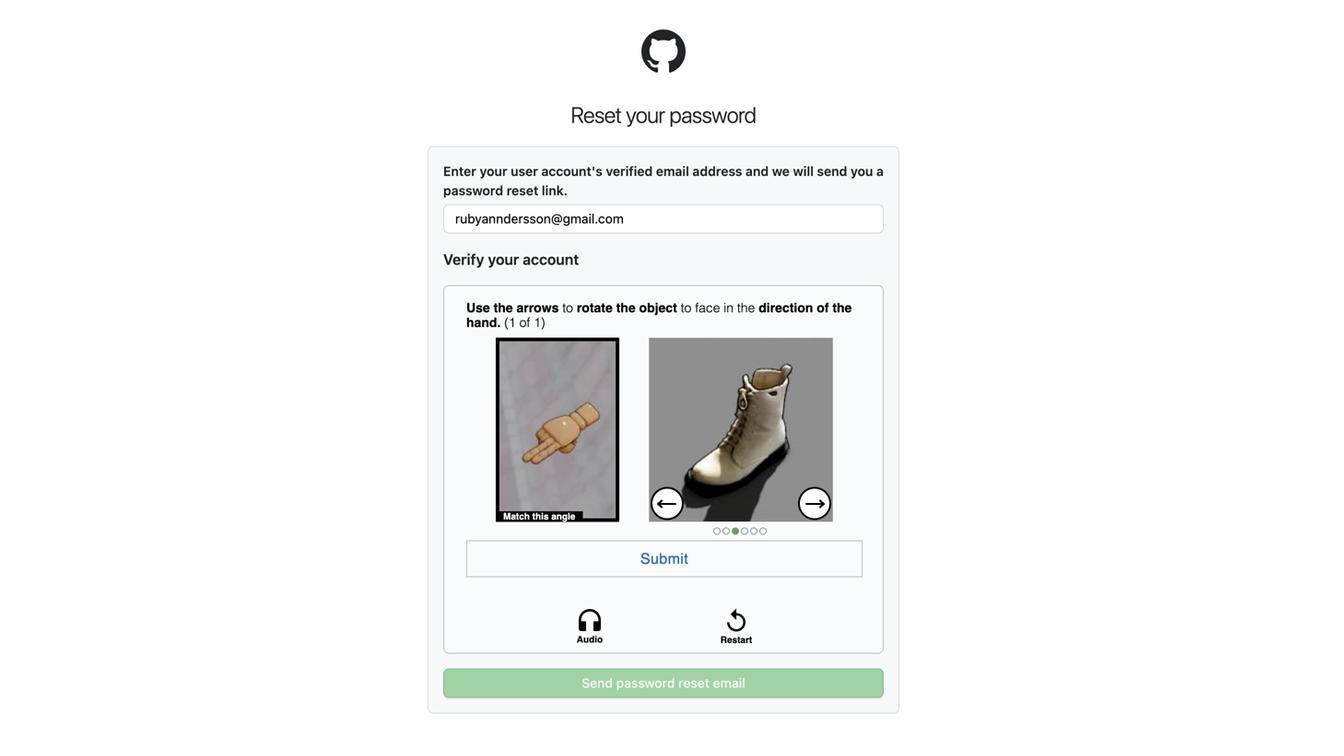 Task type: vqa. For each thing, say whether or not it's contained in the screenshot.
verified
yes



Task type: describe. For each thing, give the bounding box(es) containing it.
verify
[[443, 251, 484, 268]]

reset
[[571, 102, 622, 128]]

your for user
[[480, 164, 508, 179]]

will
[[793, 164, 814, 179]]

reset your password
[[571, 102, 757, 128]]

enter your user account's verified email address and we will send you a password reset link.
[[443, 164, 884, 198]]

password inside "enter your user account's verified email address and we will send you a password reset link."
[[443, 183, 503, 198]]

and
[[746, 164, 769, 179]]

we
[[772, 164, 790, 179]]

enter
[[443, 164, 477, 179]]

link.
[[542, 183, 568, 198]]

homepage image
[[642, 30, 686, 74]]

your for account
[[488, 251, 519, 268]]

email
[[656, 164, 689, 179]]

your for password
[[626, 102, 665, 128]]



Task type: locate. For each thing, give the bounding box(es) containing it.
2 vertical spatial your
[[488, 251, 519, 268]]

send
[[817, 164, 848, 179]]

password down enter
[[443, 183, 503, 198]]

address
[[693, 164, 743, 179]]

user
[[511, 164, 538, 179]]

reset
[[507, 183, 539, 198]]

your inside "enter your user account's verified email address and we will send you a password reset link."
[[480, 164, 508, 179]]

Enter your user account's verified email address and we will send you a password reset link. text field
[[443, 204, 884, 234]]

your
[[626, 102, 665, 128], [480, 164, 508, 179], [488, 251, 519, 268]]

0 horizontal spatial password
[[443, 183, 503, 198]]

password
[[670, 102, 757, 128], [443, 183, 503, 198]]

verified
[[606, 164, 653, 179]]

0 vertical spatial your
[[626, 102, 665, 128]]

0 vertical spatial password
[[670, 102, 757, 128]]

your left user
[[480, 164, 508, 179]]

account
[[523, 251, 579, 268]]

your right verify
[[488, 251, 519, 268]]

your right reset
[[626, 102, 665, 128]]

None submit
[[443, 669, 884, 698]]

verify your account
[[443, 251, 579, 268]]

1 vertical spatial your
[[480, 164, 508, 179]]

1 vertical spatial password
[[443, 183, 503, 198]]

a
[[877, 164, 884, 179]]

1 horizontal spatial password
[[670, 102, 757, 128]]

account's
[[542, 164, 603, 179]]

you
[[851, 164, 873, 179]]

password up address at the top of the page
[[670, 102, 757, 128]]



